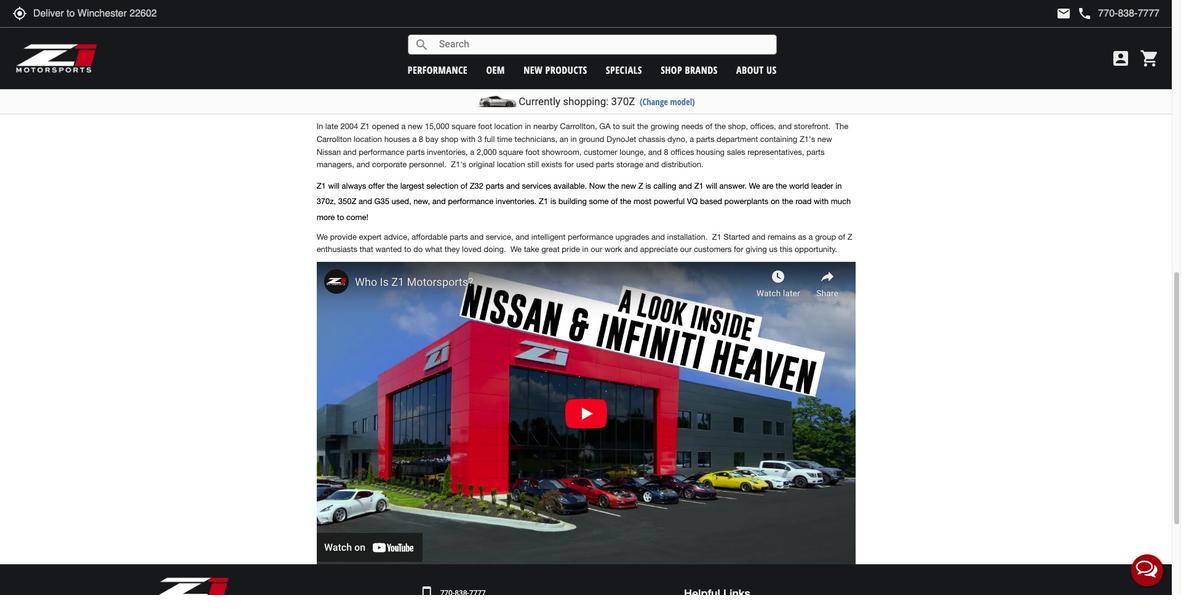Task type: describe. For each thing, give the bounding box(es) containing it.
a up houses
[[402, 122, 406, 131]]

and down selection
[[432, 197, 446, 206]]

of up street.
[[550, 91, 557, 100]]

in inside we provide expert advice, affordable parts and service, and intelligent performance upgrades and installation.  z1 started and remains as a group of z enthusiasts that wanted to do what they loved doing.  we take great pride in our work and appreciate our customers for giving us this opportunity.
[[583, 245, 589, 254]]

that
[[360, 245, 374, 254]]

of down 'performance' link
[[433, 91, 440, 100]]

z1 up approximately
[[317, 9, 326, 18]]

z1 motorsports strives to offer the best in parts selection, service, and performance for your nissan 300zx, 350z, 370z, infiniti g35, & g37.  located approximately half an hour west of atlanta, z1 serves customers from around the globe with online parts sales to in house performance builds and tuning.
[[317, 9, 848, 43]]

and up giving
[[752, 232, 766, 242]]

about us link
[[737, 63, 777, 77]]

2 will from the left
[[706, 181, 718, 191]]

performance inside z1 will always offer the largest selection of z32 parts and services available. now the new z is calling and z1 will answer. we are the world leader in 370z, 350z and g35 used, new, and performance inventories. z1 is building some of the most powerful vq based powerplants on the road with much more to come!
[[448, 197, 494, 206]]

started
[[724, 232, 750, 242]]

to down the 350z,
[[712, 21, 719, 30]]

powerful inside what would become z1 motorsports started in 2000 with one totaled 1990 300zx on a farm in temple, ga. using the relatively new market of internet forums the z1 team built what is the largest z32 specific parts business in the world. used parts led to installations, installations led to repair/maintenance and new nissan parts, all soon leading to performance parts and services. a devastating loss of uninsured inventory from a fire in 2003 completely destroying one of z1's 16,000 sq ft warehouses of z32 parts was a big setback, but a year later z1 had even more used z32 parts than ever and was building the most powerful 300zx's on the street.
[[449, 103, 480, 113]]

in down "370z,"
[[721, 21, 727, 30]]

ground
[[579, 135, 605, 144]]

most inside z1 will always offer the largest selection of z32 parts and services available. now the new z is calling and z1 will answer. we are the world leader in 370z, 350z and g35 used, new, and performance inventories. z1 is building some of the most powerful vq based powerplants on the road with much more to come!
[[634, 197, 652, 206]]

still
[[528, 160, 539, 169]]

and down completely
[[352, 103, 366, 113]]

1 led from the left
[[662, 65, 672, 75]]

performance inside we provide expert advice, affordable parts and service, and intelligent performance upgrades and installation.  z1 started and remains as a group of z enthusiasts that wanted to do what they loved doing.  we take great pride in our work and appreciate our customers for giving us this opportunity.
[[568, 232, 614, 242]]

the down 300zx on the top of the page
[[582, 65, 594, 75]]

account_box link
[[1108, 49, 1134, 68]]

growing
[[651, 122, 680, 131]]

new up us
[[769, 53, 784, 62]]

phone link
[[1078, 6, 1160, 21]]

2000
[[486, 53, 504, 62]]

new products
[[524, 63, 588, 77]]

oem
[[486, 63, 505, 77]]

parts inside we provide expert advice, affordable parts and service, and intelligent performance upgrades and installation.  z1 started and remains as a group of z enthusiasts that wanted to do what they loved doing.  we take great pride in our work and appreciate our customers for giving us this opportunity.
[[450, 232, 468, 242]]

around
[[567, 21, 592, 30]]

about us
[[737, 63, 777, 77]]

shopping_cart link
[[1137, 49, 1160, 68]]

1 vertical spatial one
[[418, 91, 431, 100]]

1 will from the left
[[328, 181, 340, 191]]

internet
[[823, 53, 850, 62]]

building inside z1 will always offer the largest selection of z32 parts and services available. now the new z is calling and z1 will answer. we are the world leader in 370z, 350z and g35 used, new, and performance inventories. z1 is building some of the most powerful vq based powerplants on the road with much more to come!
[[559, 197, 587, 206]]

powerful inside z1 will always offer the largest selection of z32 parts and services available. now the new z is calling and z1 will answer. we are the world leader in 370z, 350z and g35 used, new, and performance inventories. z1 is building some of the most powerful vq based powerplants on the road with much more to come!
[[654, 197, 685, 206]]

of right some
[[611, 197, 618, 206]]

in down 1990
[[574, 65, 580, 75]]

started
[[450, 53, 475, 62]]

z1 motorsports logo image
[[15, 43, 98, 74]]

2 our from the left
[[680, 245, 692, 254]]

specials link
[[606, 63, 642, 77]]

representatives,
[[748, 147, 805, 157]]

a left 2,000
[[470, 147, 475, 157]]

in inside z1 will always offer the largest selection of z32 parts and services available. now the new z is calling and z1 will answer. we are the world leader in 370z, 350z and g35 used, new, and performance inventories. z1 is building some of the most powerful vq based powerplants on the road with much more to come!
[[836, 181, 842, 191]]

350z,
[[701, 9, 722, 18]]

sales inside in late 2004 z1 opened a new 15,000 square foot location in nearby carrollton, ga to suit the growing needs of the shop, offices, and storefront.  the carrollton location houses a 8 bay shop with 3 full time technicians, an in ground dynojet chassis dyno, a parts department containing z1's new nissan and performance parts inventories, a 2,000 square foot showroom, customer lounge, and 8 offices housing sales representatives, parts managers, and corporate personnel.  z1's original location still exists for used parts storage and distribution.
[[727, 147, 746, 157]]

2 vertical spatial z1's
[[451, 160, 467, 169]]

and up vq
[[679, 181, 692, 191]]

0 vertical spatial 8
[[419, 135, 423, 144]]

offices,
[[751, 122, 776, 131]]

had
[[732, 91, 746, 100]]

dynojet
[[607, 135, 637, 144]]

new products link
[[524, 63, 588, 77]]

parts down houses
[[407, 147, 425, 157]]

the up 15,000
[[415, 103, 426, 113]]

the right suit
[[637, 122, 649, 131]]

and down world. used
[[605, 78, 619, 87]]

what is
[[407, 65, 432, 75]]

of inside we provide expert advice, affordable parts and service, and intelligent performance upgrades and installation.  z1 started and remains as a group of z enthusiasts that wanted to do what they loved doing.  we take great pride in our work and appreciate our customers for giving us this opportunity.
[[839, 232, 846, 242]]

and up "inventories. z1" on the left top of the page
[[506, 181, 520, 191]]

parts up shopping:
[[585, 78, 603, 87]]

the up some
[[608, 181, 619, 191]]

2003
[[317, 91, 335, 100]]

is
[[551, 197, 557, 206]]

team
[[369, 65, 387, 75]]

370z,
[[317, 197, 336, 206]]

and up take
[[516, 232, 529, 242]]

dyno,
[[668, 135, 688, 144]]

parts down fire
[[824, 91, 842, 100]]

z32 down products
[[559, 91, 573, 100]]

infiniti
[[747, 9, 768, 18]]

technicians,
[[515, 135, 558, 144]]

1 horizontal spatial we
[[511, 245, 522, 254]]

serves
[[483, 21, 507, 30]]

are
[[763, 181, 774, 191]]

of inside in late 2004 z1 opened a new 15,000 square foot location in nearby carrollton, ga to suit the growing needs of the shop, offices, and storefront.  the carrollton location houses a 8 bay shop with 3 full time technicians, an in ground dynojet chassis dyno, a parts department containing z1's new nissan and performance parts inventories, a 2,000 square foot showroom, customer lounge, and 8 offices housing sales representatives, parts managers, and corporate personnel.  z1's original location still exists for used parts storage and distribution.
[[706, 122, 713, 131]]

search
[[415, 37, 429, 52]]

and down upgrades
[[625, 245, 638, 254]]

opened
[[372, 122, 399, 131]]

offer inside z1 will always offer the largest selection of z32 parts and services available. now the new z is calling and z1 will answer. we are the world leader in 370z, 350z and g35 used, new, and performance inventories. z1 is building some of the most powerful vq based powerplants on the road with much more to come!
[[369, 181, 385, 191]]

house
[[730, 21, 751, 30]]

houses
[[384, 135, 410, 144]]

15,000
[[425, 122, 450, 131]]

offer inside z1 motorsports strives to offer the best in parts selection, service, and performance for your nissan 300zx, 350z, 370z, infiniti g35, & g37.  located approximately half an hour west of atlanta, z1 serves customers from around the globe with online parts sales to in house performance builds and tuning.
[[409, 9, 425, 18]]

parts up "housing"
[[697, 135, 715, 144]]

shop
[[441, 135, 459, 144]]

0 vertical spatial square
[[452, 122, 476, 131]]

your
[[629, 9, 645, 18]]

z32 down market
[[808, 91, 821, 100]]

performance down "g35,"
[[754, 21, 799, 30]]

hour
[[396, 21, 412, 30]]

z1 up 370z, at the top left of the page
[[317, 181, 326, 191]]

calling
[[654, 181, 677, 191]]

shop
[[661, 63, 683, 77]]

and up appreciate
[[652, 232, 665, 242]]

and up always
[[357, 160, 370, 169]]

more inside what would become z1 motorsports started in 2000 with one totaled 1990 300zx on a farm in temple, ga. using the relatively new market of internet forums the z1 team built what is the largest z32 specific parts business in the world. used parts led to installations, installations led to repair/maintenance and new nissan parts, all soon leading to performance parts and services. a devastating loss of uninsured inventory from a fire in 2003 completely destroying one of z1's 16,000 sq ft warehouses of z32 parts was a big setback, but a year later z1 had even more used z32 parts than ever and was building the most powerful 300zx's on the street.
[[767, 91, 786, 100]]

and down built
[[388, 78, 401, 87]]

the left shop,
[[715, 122, 726, 131]]

nissan for square
[[317, 147, 341, 157]]

of right selection
[[461, 181, 468, 191]]

do
[[414, 245, 423, 254]]

a left fire
[[823, 78, 827, 87]]

the down warehouses
[[523, 103, 534, 113]]

to inside we provide expert advice, affordable parts and service, and intelligent performance upgrades and installation.  z1 started and remains as a group of z enthusiasts that wanted to do what they loved doing.  we take great pride in our work and appreciate our customers for giving us this opportunity.
[[404, 245, 411, 254]]

2,000
[[477, 147, 497, 157]]

later
[[703, 91, 719, 100]]

new left 15,000
[[408, 122, 423, 131]]

to up inventory
[[788, 65, 795, 75]]

year
[[686, 91, 701, 100]]

a down "needs"
[[690, 135, 694, 144]]

z1 left had
[[721, 91, 730, 100]]

currently
[[519, 95, 561, 108]]

in
[[317, 122, 323, 131]]

shop brands
[[661, 63, 718, 77]]

loss
[[706, 78, 720, 87]]

mail link
[[1057, 6, 1072, 21]]

parts up services. a
[[641, 65, 659, 75]]

in right best
[[459, 9, 465, 18]]

corporate
[[372, 160, 407, 169]]

performance up parts,
[[408, 63, 468, 77]]

2 vertical spatial location
[[497, 160, 525, 169]]

and right storage
[[646, 160, 659, 169]]

half
[[369, 21, 382, 30]]

totaled
[[539, 53, 563, 62]]

in down carrollton,
[[571, 135, 577, 144]]

installations,
[[684, 65, 728, 75]]

pride
[[562, 245, 580, 254]]

and left g35
[[359, 197, 372, 206]]

z1 up vq
[[695, 181, 704, 191]]

some
[[589, 197, 609, 206]]

new inside z1 will always offer the largest selection of z32 parts and services available. now the new z is calling and z1 will answer. we are the world leader in 370z, 350z and g35 used, new, and performance inventories. z1 is building some of the most powerful vq based powerplants on the road with much more to come!
[[622, 181, 636, 191]]

my_location
[[12, 6, 27, 21]]

to inside z1 will always offer the largest selection of z32 parts and services available. now the new z is calling and z1 will answer. we are the world leader in 370z, 350z and g35 used, new, and performance inventories. z1 is building some of the most powerful vq based powerplants on the road with much more to come!
[[337, 213, 344, 222]]

2 led from the left
[[775, 65, 786, 75]]

wanted
[[376, 245, 402, 254]]

road
[[796, 197, 812, 206]]

new,
[[414, 197, 430, 206]]

and up around
[[554, 9, 567, 18]]

time
[[497, 135, 513, 144]]

the left best
[[428, 9, 439, 18]]

new right the containing
[[818, 135, 833, 144]]

for inside we provide expert advice, affordable parts and service, and intelligent performance upgrades and installation.  z1 started and remains as a group of z enthusiasts that wanted to do what they loved doing.  we take great pride in our work and appreciate our customers for giving us this opportunity.
[[734, 245, 744, 254]]

business
[[540, 65, 572, 75]]

much
[[831, 197, 851, 206]]

appreciate
[[640, 245, 678, 254]]

and up loved
[[470, 232, 484, 242]]

z1's inside what would become z1 motorsports started in 2000 with one totaled 1990 300zx on a farm in temple, ga. using the relatively new market of internet forums the z1 team built what is the largest z32 specific parts business in the world. used parts led to installations, installations led to repair/maintenance and new nissan parts, all soon leading to performance parts and services. a devastating loss of uninsured inventory from a fire in 2003 completely destroying one of z1's 16,000 sq ft warehouses of z32 parts was a big setback, but a year later z1 had even more used z32 parts than ever and was building the most powerful 300zx's on the street.
[[443, 91, 458, 100]]

1 vertical spatial z1's
[[800, 135, 816, 144]]

2004
[[341, 122, 358, 131]]

we provide expert advice, affordable parts and service, and intelligent performance upgrades and installation.  z1 started and remains as a group of z enthusiasts that wanted to do what they loved doing.  we take great pride in our work and appreciate our customers for giving us this opportunity.
[[317, 232, 853, 254]]

in late 2004 z1 opened a new 15,000 square foot location in nearby carrollton, ga to suit the growing needs of the shop, offices, and storefront.  the carrollton location houses a 8 bay shop with 3 full time technicians, an in ground dynojet chassis dyno, a parts department containing z1's new nissan and performance parts inventories, a 2,000 square foot showroom, customer lounge, and 8 offices housing sales representatives, parts managers, and corporate personnel.  z1's original location still exists for used parts storage and distribution.
[[317, 122, 849, 169]]

and down located
[[825, 21, 839, 30]]

tuning.
[[317, 34, 341, 43]]

specific
[[490, 65, 517, 75]]

parts up leading
[[520, 65, 538, 75]]

opportunity.
[[795, 245, 838, 254]]

specials
[[606, 63, 642, 77]]

and up the containing
[[779, 122, 792, 131]]

group
[[816, 232, 836, 242]]

used,
[[392, 197, 411, 206]]

take
[[524, 245, 539, 254]]

even
[[748, 91, 765, 100]]

performance up around
[[570, 9, 615, 18]]

0 vertical spatial on
[[609, 53, 618, 62]]

with inside z1 motorsports strives to offer the best in parts selection, service, and performance for your nissan 300zx, 350z, 370z, infiniti g35, & g37.  located approximately half an hour west of atlanta, z1 serves customers from around the globe with online parts sales to in house performance builds and tuning.
[[630, 21, 645, 30]]

a right houses
[[412, 135, 417, 144]]

a left big
[[613, 91, 617, 100]]

parts up leader
[[807, 147, 825, 157]]

new down totaled
[[524, 63, 543, 77]]

from inside what would become z1 motorsports started in 2000 with one totaled 1990 300zx on a farm in temple, ga. using the relatively new market of internet forums the z1 team built what is the largest z32 specific parts business in the world. used parts led to installations, installations led to repair/maintenance and new nissan parts, all soon leading to performance parts and services. a devastating loss of uninsured inventory from a fire in 2003 completely destroying one of z1's 16,000 sq ft warehouses of z32 parts was a big setback, but a year later z1 had even more used z32 parts than ever and was building the most powerful 300zx's on the street.
[[804, 78, 820, 87]]

z1 left team
[[357, 65, 367, 75]]

the down would
[[344, 65, 355, 75]]

Search search field
[[429, 35, 777, 54]]

bay
[[426, 135, 439, 144]]

(change
[[640, 96, 668, 108]]

0 vertical spatial location
[[495, 122, 523, 131]]

on inside z1 will always offer the largest selection of z32 parts and services available. now the new z is calling and z1 will answer. we are the world leader in 370z, 350z and g35 used, new, and performance inventories. z1 is building some of the most powerful vq based powerplants on the road with much more to come!
[[771, 197, 780, 206]]

and down chassis
[[649, 147, 662, 157]]

farm
[[627, 53, 643, 62]]

largest inside z1 will always offer the largest selection of z32 parts and services available. now the new z is calling and z1 will answer. we are the world leader in 370z, 350z and g35 used, new, and performance inventories. z1 is building some of the most powerful vq based powerplants on the road with much more to come!
[[400, 181, 424, 191]]

in right fire
[[842, 78, 849, 87]]

to inside in late 2004 z1 opened a new 15,000 square foot location in nearby carrollton, ga to suit the growing needs of the shop, offices, and storefront.  the carrollton location houses a 8 bay shop with 3 full time technicians, an in ground dynojet chassis dyno, a parts department containing z1's new nissan and performance parts inventories, a 2,000 square foot showroom, customer lounge, and 8 offices housing sales representatives, parts managers, and corporate personnel.  z1's original location still exists for used parts storage and distribution.
[[613, 122, 620, 131]]

in left 2000
[[478, 53, 484, 62]]



Task type: locate. For each thing, give the bounding box(es) containing it.
setback,
[[632, 91, 663, 100]]

strives
[[374, 9, 398, 18]]

1 vertical spatial more
[[317, 213, 335, 222]]

lounge,
[[620, 147, 646, 157]]

will up 370z, at the top left of the page
[[328, 181, 340, 191]]

1 horizontal spatial largest
[[448, 65, 472, 75]]

0 horizontal spatial building
[[384, 103, 413, 113]]

parts up "serves"
[[467, 9, 486, 18]]

motorsports inside z1 motorsports strives to offer the best in parts selection, service, and performance for your nissan 300zx, 350z, 370z, infiniti g35, & g37.  located approximately half an hour west of atlanta, z1 serves customers from around the globe with online parts sales to in house performance builds and tuning.
[[328, 9, 372, 18]]

account_box
[[1112, 49, 1131, 68]]

of right market
[[813, 53, 820, 62]]

0 horizontal spatial square
[[452, 122, 476, 131]]

sales
[[691, 21, 710, 30], [727, 147, 746, 157]]

building down available. now
[[559, 197, 587, 206]]

in up technicians, at the top left of the page
[[525, 122, 531, 131]]

located
[[818, 9, 848, 18]]

customers down selection, on the top of page
[[509, 21, 546, 30]]

sales inside z1 motorsports strives to offer the best in parts selection, service, and performance for your nissan 300zx, 350z, 370z, infiniti g35, & g37.  located approximately half an hour west of atlanta, z1 serves customers from around the globe with online parts sales to in house performance builds and tuning.
[[691, 21, 710, 30]]

an up showroom,
[[560, 135, 569, 144]]

0 horizontal spatial led
[[662, 65, 672, 75]]

intelligent
[[532, 232, 566, 242]]

z1 will always offer the largest selection of z32 parts and services available. now the new z is calling and z1 will answer. we are the world leader in 370z, 350z and g35 used, new, and performance inventories. z1 is building some of the most powerful vq based powerplants on the road with much more to come!
[[317, 181, 851, 222]]

with inside what would become z1 motorsports started in 2000 with one totaled 1990 300zx on a farm in temple, ga. using the relatively new market of internet forums the z1 team built what is the largest z32 specific parts business in the world. used parts led to installations, installations led to repair/maintenance and new nissan parts, all soon leading to performance parts and services. a devastating loss of uninsured inventory from a fire in 2003 completely destroying one of z1's 16,000 sq ft warehouses of z32 parts was a big setback, but a year later z1 had even more used z32 parts than ever and was building the most powerful 300zx's on the street.
[[506, 53, 521, 62]]

ga
[[600, 122, 611, 131]]

parts up they
[[450, 232, 468, 242]]

and up the managers,
[[343, 147, 357, 157]]

to up warehouses
[[528, 78, 535, 87]]

1 horizontal spatial our
[[680, 245, 692, 254]]

0 horizontal spatial offer
[[369, 181, 385, 191]]

new left z is
[[622, 181, 636, 191]]

the right some
[[620, 197, 632, 206]]

square down time
[[499, 147, 523, 157]]

the
[[835, 122, 849, 131]]

0 vertical spatial nissan
[[647, 9, 672, 18]]

parts down customer
[[596, 160, 614, 169]]

1 vertical spatial on
[[512, 103, 521, 113]]

service, inside we provide expert advice, affordable parts and service, and intelligent performance upgrades and installation.  z1 started and remains as a group of z enthusiasts that wanted to do what they loved doing.  we take great pride in our work and appreciate our customers for giving us this opportunity.
[[486, 232, 514, 242]]

0 horizontal spatial we
[[317, 232, 328, 242]]

1 vertical spatial powerful
[[654, 197, 685, 206]]

g35
[[375, 197, 390, 206]]

the right are
[[776, 181, 787, 191]]

world. used
[[596, 65, 639, 75]]

a
[[621, 53, 625, 62], [823, 78, 827, 87], [613, 91, 617, 100], [679, 91, 683, 100], [402, 122, 406, 131], [412, 135, 417, 144], [690, 135, 694, 144], [470, 147, 475, 157], [809, 232, 813, 242]]

z32 inside z1 will always offer the largest selection of z32 parts and services available. now the new z is calling and z1 will answer. we are the world leader in 370z, 350z and g35 used, new, and performance inventories. z1 is building some of the most powerful vq based powerplants on the road with much more to come!
[[470, 181, 484, 191]]

1 vertical spatial nissan
[[421, 78, 445, 87]]

for inside z1 motorsports strives to offer the best in parts selection, service, and performance for your nissan 300zx, 350z, 370z, infiniti g35, & g37.  located approximately half an hour west of atlanta, z1 serves customers from around the globe with online parts sales to in house performance builds and tuning.
[[617, 9, 627, 18]]

1 horizontal spatial service,
[[524, 9, 552, 18]]

to left do
[[404, 245, 411, 254]]

great
[[542, 245, 560, 254]]

location up time
[[495, 122, 523, 131]]

performance
[[570, 9, 615, 18], [754, 21, 799, 30], [408, 63, 468, 77], [537, 78, 583, 87], [359, 147, 404, 157], [448, 197, 494, 206], [568, 232, 614, 242]]

1 vertical spatial an
[[560, 135, 569, 144]]

0 horizontal spatial from
[[549, 21, 565, 30]]

new down what is on the top of the page
[[404, 78, 418, 87]]

1 horizontal spatial more
[[767, 91, 786, 100]]

0 vertical spatial powerful
[[449, 103, 480, 113]]

containing
[[761, 135, 798, 144]]

was up opened
[[368, 103, 382, 113]]

a right as
[[809, 232, 813, 242]]

on down warehouses
[[512, 103, 521, 113]]

performance down business
[[537, 78, 583, 87]]

inventory
[[769, 78, 802, 87]]

performance up corporate
[[359, 147, 404, 157]]

customers inside we provide expert advice, affordable parts and service, and intelligent performance upgrades and installation.  z1 started and remains as a group of z enthusiasts that wanted to do what they loved doing.  we take great pride in our work and appreciate our customers for giving us this opportunity.
[[694, 245, 732, 254]]

location down opened
[[354, 135, 382, 144]]

parts down 300zx,
[[671, 21, 689, 30]]

soon
[[480, 78, 498, 87]]

1 horizontal spatial most
[[634, 197, 652, 206]]

this
[[780, 245, 793, 254]]

0 vertical spatial offer
[[409, 9, 425, 18]]

1 horizontal spatial foot
[[526, 147, 540, 157]]

from inside z1 motorsports strives to offer the best in parts selection, service, and performance for your nissan 300zx, 350z, 370z, infiniti g35, & g37.  located approximately half an hour west of atlanta, z1 serves customers from around the globe with online parts sales to in house performance builds and tuning.
[[549, 21, 565, 30]]

1 vertical spatial motorsports
[[404, 53, 448, 62]]

brands
[[685, 63, 718, 77]]

1 horizontal spatial powerful
[[654, 197, 685, 206]]

1 horizontal spatial from
[[804, 78, 820, 87]]

1 horizontal spatial led
[[775, 65, 786, 75]]

for inside in late 2004 z1 opened a new 15,000 square foot location in nearby carrollton, ga to suit the growing needs of the shop, offices, and storefront.  the carrollton location houses a 8 bay shop with 3 full time technicians, an in ground dynojet chassis dyno, a parts department containing z1's new nissan and performance parts inventories, a 2,000 square foot showroom, customer lounge, and 8 offices housing sales representatives, parts managers, and corporate personnel.  z1's original location still exists for used parts storage and distribution.
[[565, 160, 574, 169]]

housing
[[697, 147, 725, 157]]

16,000
[[460, 91, 485, 100]]

what
[[317, 53, 335, 62]]

for down "started"
[[734, 245, 744, 254]]

foot
[[478, 122, 492, 131], [526, 147, 540, 157]]

1 horizontal spatial offer
[[409, 9, 425, 18]]

performance inside what would become z1 motorsports started in 2000 with one totaled 1990 300zx on a farm in temple, ga. using the relatively new market of internet forums the z1 team built what is the largest z32 specific parts business in the world. used parts led to installations, installations led to repair/maintenance and new nissan parts, all soon leading to performance parts and services. a devastating loss of uninsured inventory from a fire in 2003 completely destroying one of z1's 16,000 sq ft warehouses of z32 parts was a big setback, but a year later z1 had even more used z32 parts than ever and was building the most powerful 300zx's on the street.
[[537, 78, 583, 87]]

used inside what would become z1 motorsports started in 2000 with one totaled 1990 300zx on a farm in temple, ga. using the relatively new market of internet forums the z1 team built what is the largest z32 specific parts business in the world. used parts led to installations, installations led to repair/maintenance and new nissan parts, all soon leading to performance parts and services. a devastating loss of uninsured inventory from a fire in 2003 completely destroying one of z1's 16,000 sq ft warehouses of z32 parts was a big setback, but a year later z1 had even more used z32 parts than ever and was building the most powerful 300zx's on the street.
[[788, 91, 805, 100]]

phone
[[1078, 6, 1093, 21]]

one left totaled
[[523, 53, 537, 62]]

1 vertical spatial largest
[[400, 181, 424, 191]]

parts down products
[[576, 91, 594, 100]]

0 horizontal spatial most
[[428, 103, 446, 113]]

the
[[428, 9, 439, 18], [594, 21, 606, 30], [722, 53, 734, 62], [344, 65, 355, 75], [434, 65, 445, 75], [582, 65, 594, 75], [415, 103, 426, 113], [523, 103, 534, 113], [637, 122, 649, 131], [715, 122, 726, 131], [387, 181, 398, 191], [608, 181, 619, 191], [776, 181, 787, 191], [620, 197, 632, 206], [782, 197, 794, 206]]

0 vertical spatial largest
[[448, 65, 472, 75]]

1 horizontal spatial an
[[560, 135, 569, 144]]

full
[[485, 135, 495, 144]]

0 vertical spatial foot
[[478, 122, 492, 131]]

service,
[[524, 9, 552, 18], [486, 232, 514, 242]]

z32 up all
[[474, 65, 488, 75]]

z1 left "serves"
[[472, 21, 481, 30]]

vq
[[687, 197, 698, 206]]

z1 inside we provide expert advice, affordable parts and service, and intelligent performance upgrades and installation.  z1 started and remains as a group of z enthusiasts that wanted to do what they loved doing.  we take great pride in our work and appreciate our customers for giving us this opportunity.
[[712, 232, 722, 242]]

online
[[647, 21, 669, 30]]

z32 down original
[[470, 181, 484, 191]]

0 horizontal spatial nissan
[[317, 147, 341, 157]]

1 vertical spatial used
[[576, 160, 594, 169]]

1 vertical spatial was
[[368, 103, 382, 113]]

of right the loss
[[723, 78, 730, 87]]

0 horizontal spatial powerful
[[449, 103, 480, 113]]

1 vertical spatial from
[[804, 78, 820, 87]]

most up 15,000
[[428, 103, 446, 113]]

most down z is
[[634, 197, 652, 206]]

300zx's
[[482, 103, 509, 113]]

led down temple,
[[662, 65, 672, 75]]

used inside in late 2004 z1 opened a new 15,000 square foot location in nearby carrollton, ga to suit the growing needs of the shop, offices, and storefront.  the carrollton location houses a 8 bay shop with 3 full time technicians, an in ground dynojet chassis dyno, a parts department containing z1's new nissan and performance parts inventories, a 2,000 square foot showroom, customer lounge, and 8 offices housing sales representatives, parts managers, and corporate personnel.  z1's original location still exists for used parts storage and distribution.
[[576, 160, 594, 169]]

0 vertical spatial customers
[[509, 21, 546, 30]]

more inside z1 will always offer the largest selection of z32 parts and services available. now the new z is calling and z1 will answer. we are the world leader in 370z, 350z and g35 used, new, and performance inventories. z1 is building some of the most powerful vq based powerplants on the road with much more to come!
[[317, 213, 335, 222]]

0 horizontal spatial our
[[591, 245, 603, 254]]

atlanta,
[[442, 21, 470, 30]]

an down strives
[[385, 21, 393, 30]]

0 horizontal spatial service,
[[486, 232, 514, 242]]

sales down the 350z,
[[691, 21, 710, 30]]

performance link
[[408, 63, 468, 77]]

1 horizontal spatial customers
[[694, 245, 732, 254]]

we left take
[[511, 245, 522, 254]]

1 horizontal spatial 8
[[664, 147, 669, 157]]

performance inside in late 2004 z1 opened a new 15,000 square foot location in nearby carrollton, ga to suit the growing needs of the shop, offices, and storefront.  the carrollton location houses a 8 bay shop with 3 full time technicians, an in ground dynojet chassis dyno, a parts department containing z1's new nissan and performance parts inventories, a 2,000 square foot showroom, customer lounge, and 8 offices housing sales representatives, parts managers, and corporate personnel.  z1's original location still exists for used parts storage and distribution.
[[359, 147, 404, 157]]

services
[[522, 181, 552, 191]]

relatively
[[736, 53, 767, 62]]

1 horizontal spatial one
[[523, 53, 537, 62]]

most inside what would become z1 motorsports started in 2000 with one totaled 1990 300zx on a farm in temple, ga. using the relatively new market of internet forums the z1 team built what is the largest z32 specific parts business in the world. used parts led to installations, installations led to repair/maintenance and new nissan parts, all soon leading to performance parts and services. a devastating loss of uninsured inventory from a fire in 2003 completely destroying one of z1's 16,000 sq ft warehouses of z32 parts was a big setback, but a year later z1 had even more used z32 parts than ever and was building the most powerful 300zx's on the street.
[[428, 103, 446, 113]]

0 vertical spatial most
[[428, 103, 446, 113]]

0 horizontal spatial an
[[385, 21, 393, 30]]

available. now
[[554, 181, 606, 191]]

world
[[790, 181, 809, 191]]

3
[[478, 135, 482, 144]]

z1 up built
[[393, 53, 402, 62]]

0 horizontal spatial will
[[328, 181, 340, 191]]

new
[[769, 53, 784, 62], [524, 63, 543, 77], [404, 78, 418, 87], [408, 122, 423, 131], [818, 135, 833, 144], [622, 181, 636, 191]]

from left around
[[549, 21, 565, 30]]

largest up new,
[[400, 181, 424, 191]]

z1's right the containing
[[800, 135, 816, 144]]

in right farm
[[645, 53, 652, 62]]

approximately
[[317, 21, 367, 30]]

for down showroom,
[[565, 160, 574, 169]]

based
[[700, 197, 723, 206]]

service, inside z1 motorsports strives to offer the best in parts selection, service, and performance for your nissan 300zx, 350z, 370z, infiniti g35, & g37.  located approximately half an hour west of atlanta, z1 serves customers from around the globe with online parts sales to in house performance builds and tuning.
[[524, 9, 552, 18]]

work
[[605, 245, 622, 254]]

0 horizontal spatial largest
[[400, 181, 424, 191]]

on down are
[[771, 197, 780, 206]]

1 horizontal spatial will
[[706, 181, 718, 191]]

0 horizontal spatial on
[[512, 103, 521, 113]]

the up used,
[[387, 181, 398, 191]]

2 vertical spatial nissan
[[317, 147, 341, 157]]

of right "needs"
[[706, 122, 713, 131]]

0 vertical spatial was
[[596, 91, 610, 100]]

motorsports up approximately
[[328, 9, 372, 18]]

largest inside what would become z1 motorsports started in 2000 with one totaled 1990 300zx on a farm in temple, ga. using the relatively new market of internet forums the z1 team built what is the largest z32 specific parts business in the world. used parts led to installations, installations led to repair/maintenance and new nissan parts, all soon leading to performance parts and services. a devastating loss of uninsured inventory from a fire in 2003 completely destroying one of z1's 16,000 sq ft warehouses of z32 parts was a big setback, but a year later z1 had even more used z32 parts than ever and was building the most powerful 300zx's on the street.
[[448, 65, 472, 75]]

all
[[470, 78, 478, 87]]

0 vertical spatial we
[[317, 232, 328, 242]]

1 vertical spatial most
[[634, 197, 652, 206]]

on up world. used
[[609, 53, 618, 62]]

1 vertical spatial building
[[559, 197, 587, 206]]

0 vertical spatial for
[[617, 9, 627, 18]]

z1 inside in late 2004 z1 opened a new 15,000 square foot location in nearby carrollton, ga to suit the growing needs of the shop, offices, and storefront.  the carrollton location houses a 8 bay shop with 3 full time technicians, an in ground dynojet chassis dyno, a parts department containing z1's new nissan and performance parts inventories, a 2,000 square foot showroom, customer lounge, and 8 offices housing sales representatives, parts managers, and corporate personnel.  z1's original location still exists for used parts storage and distribution.
[[361, 122, 370, 131]]

2 horizontal spatial nissan
[[647, 9, 672, 18]]

2 horizontal spatial on
[[771, 197, 780, 206]]

z is
[[639, 181, 652, 191]]

a right but
[[679, 91, 683, 100]]

shopping_cart
[[1140, 49, 1160, 68]]

affordable
[[412, 232, 448, 242]]

original
[[469, 160, 495, 169]]

nissan down 'performance' link
[[421, 78, 445, 87]]

0 horizontal spatial sales
[[691, 21, 710, 30]]

z1's down inventories,
[[451, 160, 467, 169]]

selection,
[[488, 9, 522, 18]]

warehouses
[[505, 91, 548, 100]]

1 horizontal spatial on
[[609, 53, 618, 62]]

0 vertical spatial one
[[523, 53, 537, 62]]

1 horizontal spatial motorsports
[[404, 53, 448, 62]]

370z,
[[724, 9, 744, 18]]

nissan for parts
[[421, 78, 445, 87]]

motorsports inside what would become z1 motorsports started in 2000 with one totaled 1990 300zx on a farm in temple, ga. using the relatively new market of internet forums the z1 team built what is the largest z32 specific parts business in the world. used parts led to installations, installations led to repair/maintenance and new nissan parts, all soon leading to performance parts and services. a devastating loss of uninsured inventory from a fire in 2003 completely destroying one of z1's 16,000 sq ft warehouses of z32 parts was a big setback, but a year later z1 had even more used z32 parts than ever and was building the most powerful 300zx's on the street.
[[404, 53, 448, 62]]

370z
[[611, 95, 635, 108]]

0 horizontal spatial foot
[[478, 122, 492, 131]]

nissan inside z1 motorsports strives to offer the best in parts selection, service, and performance for your nissan 300zx, 350z, 370z, infiniti g35, & g37.  located approximately half an hour west of atlanta, z1 serves customers from around the globe with online parts sales to in house performance builds and tuning.
[[647, 9, 672, 18]]

0 vertical spatial sales
[[691, 21, 710, 30]]

repair/maintenance
[[317, 78, 386, 87]]

fire
[[829, 78, 840, 87]]

2 horizontal spatial for
[[734, 245, 744, 254]]

loved
[[462, 245, 482, 254]]

1 vertical spatial foot
[[526, 147, 540, 157]]

to up hour
[[400, 9, 407, 18]]

a left farm
[[621, 53, 625, 62]]

giving
[[746, 245, 767, 254]]

nissan inside in late 2004 z1 opened a new 15,000 square foot location in nearby carrollton, ga to suit the growing needs of the shop, offices, and storefront.  the carrollton location houses a 8 bay shop with 3 full time technicians, an in ground dynojet chassis dyno, a parts department containing z1's new nissan and performance parts inventories, a 2,000 square foot showroom, customer lounge, and 8 offices housing sales representatives, parts managers, and corporate personnel.  z1's original location still exists for used parts storage and distribution.
[[317, 147, 341, 157]]

0 horizontal spatial customers
[[509, 21, 546, 30]]

oem link
[[486, 63, 505, 77]]

1 vertical spatial customers
[[694, 245, 732, 254]]

parts down original
[[486, 181, 504, 191]]

0 vertical spatial motorsports
[[328, 9, 372, 18]]

provide
[[330, 232, 357, 242]]

to left come!
[[337, 213, 344, 222]]

0 horizontal spatial was
[[368, 103, 382, 113]]

350z
[[338, 197, 357, 206]]

0 horizontal spatial for
[[565, 160, 574, 169]]

offer up g35
[[369, 181, 385, 191]]

8 left bay
[[419, 135, 423, 144]]

answer. we
[[720, 181, 761, 191]]

0 vertical spatial z1's
[[443, 91, 458, 100]]

to right ga
[[613, 122, 620, 131]]

1 vertical spatial 8
[[664, 147, 669, 157]]

late
[[325, 122, 338, 131]]

0 vertical spatial service,
[[524, 9, 552, 18]]

0 vertical spatial building
[[384, 103, 413, 113]]

but
[[665, 91, 677, 100]]

of inside z1 motorsports strives to offer the best in parts selection, service, and performance for your nissan 300zx, 350z, 370z, infiniti g35, & g37.  located approximately half an hour west of atlanta, z1 serves customers from around the globe with online parts sales to in house performance builds and tuning.
[[433, 21, 440, 30]]

z1 right 2004
[[361, 122, 370, 131]]

0 vertical spatial used
[[788, 91, 805, 100]]

customers
[[509, 21, 546, 30], [694, 245, 732, 254]]

0 vertical spatial more
[[767, 91, 786, 100]]

as
[[799, 232, 807, 242]]

1 horizontal spatial nissan
[[421, 78, 445, 87]]

the left 'road'
[[782, 197, 794, 206]]

with inside z1 will always offer the largest selection of z32 parts and services available. now the new z is calling and z1 will answer. we are the world leader in 370z, 350z and g35 used, new, and performance inventories. z1 is building some of the most powerful vq based powerplants on the road with much more to come!
[[814, 197, 829, 206]]

1 horizontal spatial sales
[[727, 147, 746, 157]]

to up devastating
[[675, 65, 682, 75]]

become
[[361, 53, 391, 62]]

1 horizontal spatial used
[[788, 91, 805, 100]]

with inside in late 2004 z1 opened a new 15,000 square foot location in nearby carrollton, ga to suit the growing needs of the shop, offices, and storefront.  the carrollton location houses a 8 bay shop with 3 full time technicians, an in ground dynojet chassis dyno, a parts department containing z1's new nissan and performance parts inventories, a 2,000 square foot showroom, customer lounge, and 8 offices housing sales representatives, parts managers, and corporate personnel.  z1's original location still exists for used parts storage and distribution.
[[461, 135, 476, 144]]

offer up west
[[409, 9, 425, 18]]

parts inside z1 will always offer the largest selection of z32 parts and services available. now the new z is calling and z1 will answer. we are the world leader in 370z, 350z and g35 used, new, and performance inventories. z1 is building some of the most powerful vq based powerplants on the road with much more to come!
[[486, 181, 504, 191]]

0 horizontal spatial one
[[418, 91, 431, 100]]

0 horizontal spatial used
[[576, 160, 594, 169]]

used down inventory
[[788, 91, 805, 100]]

inventories. z1
[[496, 197, 549, 206]]

destroying
[[378, 91, 416, 100]]

1 vertical spatial for
[[565, 160, 574, 169]]

customers inside z1 motorsports strives to offer the best in parts selection, service, and performance for your nissan 300zx, 350z, 370z, infiniti g35, & g37.  located approximately half an hour west of atlanta, z1 serves customers from around the globe with online parts sales to in house performance builds and tuning.
[[509, 21, 546, 30]]

an inside z1 motorsports strives to offer the best in parts selection, service, and performance for your nissan 300zx, 350z, 370z, infiniti g35, & g37.  located approximately half an hour west of atlanta, z1 serves customers from around the globe with online parts sales to in house performance builds and tuning.
[[385, 21, 393, 30]]

the left the relatively on the right top
[[722, 53, 734, 62]]

building inside what would become z1 motorsports started in 2000 with one totaled 1990 300zx on a farm in temple, ga. using the relatively new market of internet forums the z1 team built what is the largest z32 specific parts business in the world. used parts led to installations, installations led to repair/maintenance and new nissan parts, all soon leading to performance parts and services. a devastating loss of uninsured inventory from a fire in 2003 completely destroying one of z1's 16,000 sq ft warehouses of z32 parts was a big setback, but a year later z1 had even more used z32 parts than ever and was building the most powerful 300zx's on the street.
[[384, 103, 413, 113]]

globe
[[608, 21, 628, 30]]

1 vertical spatial square
[[499, 147, 523, 157]]

1 horizontal spatial for
[[617, 9, 627, 18]]

1 horizontal spatial was
[[596, 91, 610, 100]]

2 vertical spatial for
[[734, 245, 744, 254]]

building
[[384, 103, 413, 113], [559, 197, 587, 206]]

built
[[389, 65, 404, 75]]

leading
[[500, 78, 526, 87]]

1 vertical spatial offer
[[369, 181, 385, 191]]

nissan up online
[[647, 9, 672, 18]]

sales down department at the right top
[[727, 147, 746, 157]]

in right pride
[[583, 245, 589, 254]]

ever
[[335, 103, 350, 113]]

300zx,
[[674, 9, 699, 18]]

1 our from the left
[[591, 245, 603, 254]]

for up globe
[[617, 9, 627, 18]]

1 horizontal spatial building
[[559, 197, 587, 206]]

they
[[445, 245, 460, 254]]

installations
[[731, 65, 773, 75]]

0 horizontal spatial motorsports
[[328, 9, 372, 18]]

0 vertical spatial an
[[385, 21, 393, 30]]

1 vertical spatial location
[[354, 135, 382, 144]]

department
[[717, 135, 758, 144]]

with
[[630, 21, 645, 30], [506, 53, 521, 62], [461, 135, 476, 144], [814, 197, 829, 206]]

powerplants
[[725, 197, 769, 206]]

2 vertical spatial on
[[771, 197, 780, 206]]

street.
[[536, 103, 559, 113]]

z1 company logo image
[[153, 578, 230, 596]]

devastating
[[662, 78, 704, 87]]

the left globe
[[594, 21, 606, 30]]

more down 370z, at the top left of the page
[[317, 213, 335, 222]]

0 vertical spatial from
[[549, 21, 565, 30]]

nissan inside what would become z1 motorsports started in 2000 with one totaled 1990 300zx on a farm in temple, ga. using the relatively new market of internet forums the z1 team built what is the largest z32 specific parts business in the world. used parts led to installations, installations led to repair/maintenance and new nissan parts, all soon leading to performance parts and services. a devastating loss of uninsured inventory from a fire in 2003 completely destroying one of z1's 16,000 sq ft warehouses of z32 parts was a big setback, but a year later z1 had even more used z32 parts than ever and was building the most powerful 300zx's on the street.
[[421, 78, 445, 87]]

a inside we provide expert advice, affordable parts and service, and intelligent performance upgrades and installation.  z1 started and remains as a group of z enthusiasts that wanted to do what they loved doing.  we take great pride in our work and appreciate our customers for giving us this opportunity.
[[809, 232, 813, 242]]

an inside in late 2004 z1 opened a new 15,000 square foot location in nearby carrollton, ga to suit the growing needs of the shop, offices, and storefront.  the carrollton location houses a 8 bay shop with 3 full time technicians, an in ground dynojet chassis dyno, a parts department containing z1's new nissan and performance parts inventories, a 2,000 square foot showroom, customer lounge, and 8 offices housing sales representatives, parts managers, and corporate personnel.  z1's original location still exists for used parts storage and distribution.
[[560, 135, 569, 144]]

the right what is on the top of the page
[[434, 65, 445, 75]]

of left z
[[839, 232, 846, 242]]



Task type: vqa. For each thing, say whether or not it's contained in the screenshot.
SALE - Blemished Z1 ZM-23 Wheel - Single - Bronze - 19x10.5" +5 at the right
no



